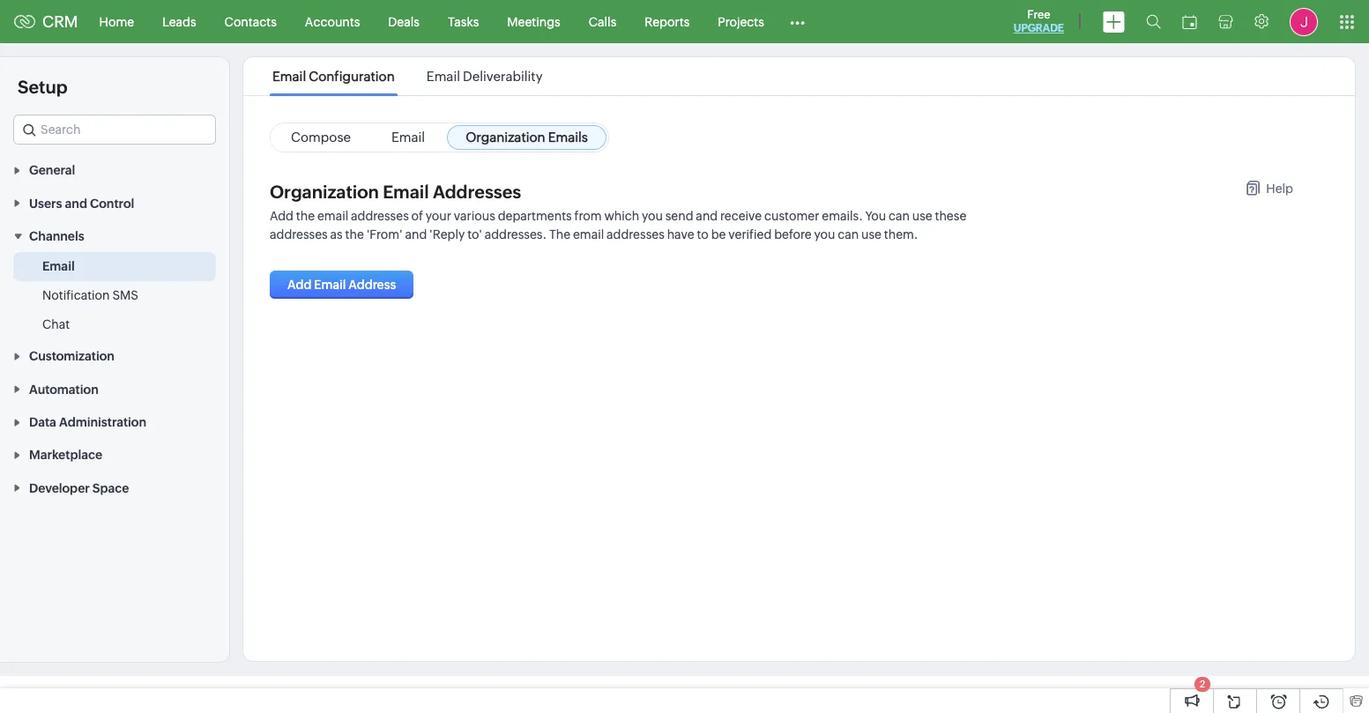 Task type: describe. For each thing, give the bounding box(es) containing it.
1 horizontal spatial email
[[573, 228, 604, 242]]

data administration
[[29, 416, 147, 430]]

organization emails
[[466, 130, 588, 145]]

as
[[330, 228, 343, 242]]

organization for organization emails
[[466, 130, 546, 145]]

chat
[[42, 318, 70, 332]]

email up of
[[383, 182, 429, 202]]

notification
[[42, 288, 110, 303]]

0 horizontal spatial email
[[317, 209, 349, 223]]

calendar image
[[1183, 15, 1198, 29]]

search element
[[1136, 0, 1172, 43]]

organization email addresses
[[270, 182, 522, 202]]

crm
[[42, 12, 78, 31]]

general
[[29, 163, 75, 178]]

profile element
[[1280, 0, 1329, 43]]

projects link
[[704, 0, 779, 43]]

contacts
[[225, 15, 277, 29]]

leads link
[[148, 0, 210, 43]]

meetings link
[[493, 0, 575, 43]]

tasks link
[[434, 0, 493, 43]]

1 vertical spatial email link
[[42, 258, 75, 275]]

emails
[[548, 130, 588, 145]]

various
[[454, 209, 496, 223]]

add for add email address
[[288, 278, 312, 292]]

email deliverability
[[427, 69, 543, 84]]

home link
[[85, 0, 148, 43]]

profile image
[[1291, 7, 1319, 36]]

email deliverability link
[[424, 69, 546, 84]]

have
[[667, 228, 695, 242]]

reports link
[[631, 0, 704, 43]]

email up organization email addresses
[[392, 130, 425, 145]]

space
[[92, 481, 129, 496]]

reports
[[645, 15, 690, 29]]

before
[[775, 228, 812, 242]]

configuration
[[309, 69, 395, 84]]

tasks
[[448, 15, 479, 29]]

email left configuration
[[273, 69, 306, 84]]

deliverability
[[463, 69, 543, 84]]

addresses.
[[485, 228, 547, 242]]

home
[[99, 15, 134, 29]]

list containing email configuration
[[257, 57, 559, 95]]

calls
[[589, 15, 617, 29]]

Other Modules field
[[779, 7, 817, 36]]

verified
[[729, 228, 772, 242]]

search image
[[1147, 14, 1162, 29]]

organization for organization email addresses
[[270, 182, 379, 202]]

free
[[1028, 8, 1051, 21]]

email configuration
[[273, 69, 395, 84]]

'reply
[[430, 228, 465, 242]]

and inside dropdown button
[[65, 196, 87, 211]]

add the email addresses of your various departments from which you send and receive customer emails. you can use these addresses as the 'from' and 'reply to' addresses. the email addresses have to be verified before you can use them.
[[270, 209, 967, 242]]

compose
[[291, 130, 351, 145]]

upgrade
[[1014, 22, 1065, 34]]

0 vertical spatial can
[[889, 209, 910, 223]]

channels button
[[0, 219, 229, 252]]

0 horizontal spatial addresses
[[270, 228, 328, 242]]

developer
[[29, 481, 90, 496]]

0 vertical spatial use
[[913, 209, 933, 223]]

organization emails link
[[447, 125, 607, 150]]

these
[[935, 209, 967, 223]]

notification sms link
[[42, 287, 138, 304]]

administration
[[59, 416, 147, 430]]

data
[[29, 416, 56, 430]]

customization button
[[0, 340, 229, 373]]



Task type: vqa. For each thing, say whether or not it's contained in the screenshot.
Help
yes



Task type: locate. For each thing, give the bounding box(es) containing it.
address
[[349, 278, 396, 292]]

calls link
[[575, 0, 631, 43]]

users and control
[[29, 196, 134, 211]]

use up 'them.' on the right of page
[[913, 209, 933, 223]]

to
[[697, 228, 709, 242]]

your
[[426, 209, 452, 223]]

deals link
[[374, 0, 434, 43]]

receive
[[721, 209, 762, 223]]

add left address
[[288, 278, 312, 292]]

addresses
[[351, 209, 409, 223], [270, 228, 328, 242], [607, 228, 665, 242]]

send
[[666, 209, 694, 223]]

1 horizontal spatial you
[[815, 228, 836, 242]]

channels region
[[0, 252, 229, 340]]

email down from
[[573, 228, 604, 242]]

and right users
[[65, 196, 87, 211]]

setup
[[18, 77, 67, 97]]

to'
[[468, 228, 482, 242]]

projects
[[718, 15, 765, 29]]

email down tasks link
[[427, 69, 460, 84]]

automation
[[29, 383, 99, 397]]

0 horizontal spatial the
[[296, 209, 315, 223]]

compose link
[[273, 125, 370, 150]]

channels
[[29, 229, 84, 243]]

emails.
[[822, 209, 863, 223]]

you
[[866, 209, 887, 223]]

email configuration link
[[270, 69, 398, 84]]

you
[[642, 209, 663, 223], [815, 228, 836, 242]]

0 horizontal spatial and
[[65, 196, 87, 211]]

1 horizontal spatial use
[[913, 209, 933, 223]]

organization up as at top
[[270, 182, 379, 202]]

accounts link
[[291, 0, 374, 43]]

0 vertical spatial email
[[317, 209, 349, 223]]

2
[[1200, 679, 1206, 690]]

organization down deliverability
[[466, 130, 546, 145]]

email link down channels
[[42, 258, 75, 275]]

general button
[[0, 153, 229, 186]]

leads
[[162, 15, 196, 29]]

be
[[712, 228, 726, 242]]

sms
[[112, 288, 138, 303]]

free upgrade
[[1014, 8, 1065, 34]]

deals
[[388, 15, 420, 29]]

1 vertical spatial add
[[288, 278, 312, 292]]

add email address button
[[270, 271, 414, 299]]

email up as at top
[[317, 209, 349, 223]]

email left address
[[314, 278, 346, 292]]

automation button
[[0, 373, 229, 406]]

and
[[65, 196, 87, 211], [696, 209, 718, 223], [405, 228, 427, 242]]

customer
[[765, 209, 820, 223]]

email link up organization email addresses
[[373, 125, 444, 150]]

1 horizontal spatial organization
[[466, 130, 546, 145]]

email down channels
[[42, 259, 75, 273]]

email
[[273, 69, 306, 84], [427, 69, 460, 84], [392, 130, 425, 145], [383, 182, 429, 202], [42, 259, 75, 273], [314, 278, 346, 292]]

1 vertical spatial organization
[[270, 182, 379, 202]]

email inside channels "region"
[[42, 259, 75, 273]]

add down compose link
[[270, 209, 294, 223]]

0 horizontal spatial can
[[838, 228, 859, 242]]

can down emails.
[[838, 228, 859, 242]]

create menu element
[[1093, 0, 1136, 43]]

list
[[257, 57, 559, 95]]

add email address
[[288, 278, 396, 292]]

crm link
[[14, 12, 78, 31]]

you left send
[[642, 209, 663, 223]]

1 vertical spatial the
[[345, 228, 364, 242]]

marketplace button
[[0, 438, 229, 471]]

add inside add the email addresses of your various departments from which you send and receive customer emails. you can use these addresses as the 'from' and 'reply to' addresses. the email addresses have to be verified before you can use them.
[[270, 209, 294, 223]]

contacts link
[[210, 0, 291, 43]]

0 horizontal spatial use
[[862, 228, 882, 242]]

email
[[317, 209, 349, 223], [573, 228, 604, 242]]

1 vertical spatial you
[[815, 228, 836, 242]]

the
[[296, 209, 315, 223], [345, 228, 364, 242]]

addresses left as at top
[[270, 228, 328, 242]]

email inside button
[[314, 278, 346, 292]]

1 horizontal spatial addresses
[[351, 209, 409, 223]]

notification sms
[[42, 288, 138, 303]]

0 vertical spatial email link
[[373, 125, 444, 150]]

users and control button
[[0, 186, 229, 219]]

the up add email address button
[[296, 209, 315, 223]]

data administration button
[[0, 406, 229, 438]]

1 horizontal spatial can
[[889, 209, 910, 223]]

the right as at top
[[345, 228, 364, 242]]

1 horizontal spatial the
[[345, 228, 364, 242]]

1 horizontal spatial email link
[[373, 125, 444, 150]]

use
[[913, 209, 933, 223], [862, 228, 882, 242]]

use down you at the top of page
[[862, 228, 882, 242]]

0 vertical spatial add
[[270, 209, 294, 223]]

from
[[575, 209, 602, 223]]

organization
[[466, 130, 546, 145], [270, 182, 379, 202]]

'from'
[[367, 228, 403, 242]]

2 horizontal spatial addresses
[[607, 228, 665, 242]]

Search text field
[[14, 116, 215, 144]]

developer space button
[[0, 471, 229, 504]]

1 vertical spatial use
[[862, 228, 882, 242]]

which
[[605, 209, 640, 223]]

help
[[1267, 182, 1294, 196]]

0 vertical spatial the
[[296, 209, 315, 223]]

accounts
[[305, 15, 360, 29]]

0 horizontal spatial you
[[642, 209, 663, 223]]

2 horizontal spatial and
[[696, 209, 718, 223]]

meetings
[[507, 15, 561, 29]]

users
[[29, 196, 62, 211]]

them.
[[885, 228, 919, 242]]

and down of
[[405, 228, 427, 242]]

departments
[[498, 209, 572, 223]]

chat link
[[42, 316, 70, 333]]

developer space
[[29, 481, 129, 496]]

and up to
[[696, 209, 718, 223]]

addresses up the 'from'
[[351, 209, 409, 223]]

None field
[[13, 115, 216, 145]]

1 vertical spatial can
[[838, 228, 859, 242]]

you down emails.
[[815, 228, 836, 242]]

create menu image
[[1104, 11, 1126, 32]]

0 vertical spatial you
[[642, 209, 663, 223]]

customization
[[29, 350, 115, 364]]

marketplace
[[29, 448, 102, 463]]

the
[[549, 228, 571, 242]]

0 horizontal spatial email link
[[42, 258, 75, 275]]

can
[[889, 209, 910, 223], [838, 228, 859, 242]]

add inside button
[[288, 278, 312, 292]]

add for add the email addresses of your various departments from which you send and receive customer emails. you can use these addresses as the 'from' and 'reply to' addresses. the email addresses have to be verified before you can use them.
[[270, 209, 294, 223]]

control
[[90, 196, 134, 211]]

add
[[270, 209, 294, 223], [288, 278, 312, 292]]

1 horizontal spatial and
[[405, 228, 427, 242]]

of
[[412, 209, 423, 223]]

0 horizontal spatial organization
[[270, 182, 379, 202]]

0 vertical spatial organization
[[466, 130, 546, 145]]

can up 'them.' on the right of page
[[889, 209, 910, 223]]

1 vertical spatial email
[[573, 228, 604, 242]]

addresses
[[433, 182, 522, 202]]

addresses down the which
[[607, 228, 665, 242]]



